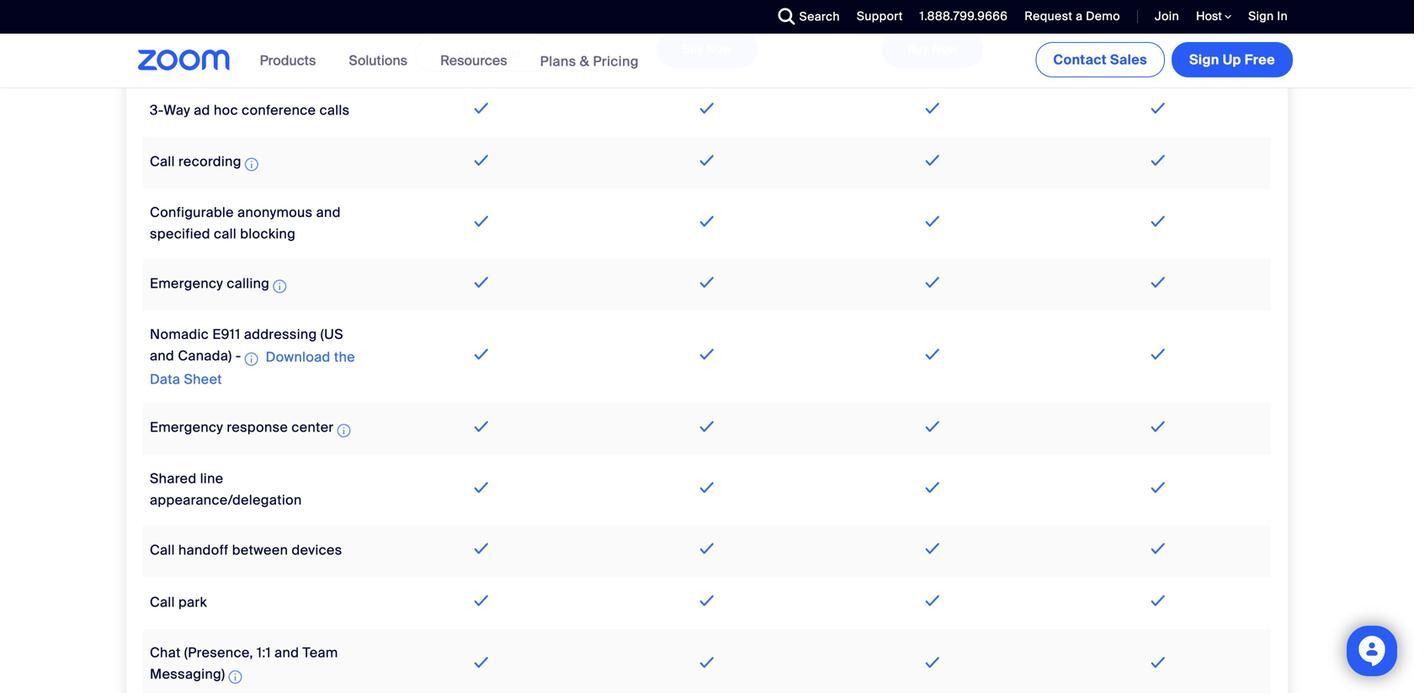 Task type: locate. For each thing, give the bounding box(es) containing it.
5 cell from the left
[[1046, 15, 1271, 85]]

contact sales
[[441, 46, 522, 62], [1118, 46, 1199, 62], [1054, 51, 1148, 69]]

contact down join
[[1118, 46, 1164, 62]]

banner containing contact sales
[[118, 34, 1297, 89]]

and
[[316, 204, 341, 222], [150, 347, 174, 365], [275, 644, 299, 662]]

and inside nomadic e911 addressing (us and canada) -
[[150, 347, 174, 365]]

banner
[[118, 34, 1297, 89]]

1 now from the left
[[707, 41, 732, 57]]

1 horizontal spatial sign
[[1249, 8, 1274, 24]]

free
[[1245, 51, 1276, 69]]

cell
[[143, 15, 369, 85], [369, 15, 594, 85], [594, 15, 820, 85], [820, 15, 1046, 85], [1046, 15, 1271, 85]]

calling
[[227, 275, 270, 292]]

emergency down the specified
[[150, 275, 223, 292]]

0 vertical spatial sign
[[1249, 8, 1274, 24]]

3-
[[150, 101, 164, 119]]

join link left host
[[1143, 0, 1184, 34]]

plans & pricing link
[[540, 52, 639, 70], [540, 52, 639, 70]]

blocking
[[240, 225, 296, 243]]

and up the data
[[150, 347, 174, 365]]

contact sales down demo
[[1054, 51, 1148, 69]]

products button
[[260, 34, 324, 88]]

host button
[[1197, 8, 1232, 24]]

emergency response center application
[[150, 419, 354, 441]]

buy down 00
[[908, 41, 929, 57]]

sign left in
[[1249, 8, 1274, 24]]

sales inside the meetings navigation
[[1111, 51, 1148, 69]]

0 horizontal spatial buy now link
[[656, 31, 758, 68]]

sign inside sign up free button
[[1190, 51, 1220, 69]]

call
[[214, 225, 237, 243]]

sign up free button
[[1172, 42, 1293, 77]]

2 vertical spatial call
[[150, 594, 175, 612]]

$ 180 00 /year/user
[[875, 12, 991, 33]]

1.888.799.9666 button
[[907, 0, 1012, 34], [920, 8, 1008, 24]]

and right the anonymous
[[316, 204, 341, 222]]

calls
[[320, 101, 350, 119]]

resources
[[440, 52, 507, 69]]

buy now link
[[656, 31, 758, 68], [882, 31, 984, 68]]

sign left up
[[1190, 51, 1220, 69]]

pricing
[[593, 52, 639, 70]]

contact sales link
[[415, 38, 548, 72], [1092, 38, 1225, 72], [1036, 42, 1165, 77]]

0 horizontal spatial now
[[707, 41, 732, 57]]

now
[[707, 41, 732, 57], [933, 41, 958, 57]]

1 vertical spatial and
[[150, 347, 174, 365]]

handoff
[[178, 542, 229, 560]]

buy now
[[908, 41, 958, 57]]

&
[[580, 52, 590, 70]]

sales
[[490, 46, 522, 62], [1167, 46, 1199, 62], [1111, 51, 1148, 69]]

4 cell from the left
[[820, 15, 1046, 85]]

1 buy from the left
[[682, 41, 704, 57]]

center
[[292, 419, 334, 437]]

2 now from the left
[[933, 41, 958, 57]]

2 call from the top
[[150, 542, 175, 560]]

1 cell from the left
[[143, 15, 369, 85]]

contact down a
[[1054, 51, 1107, 69]]

contact sales link inside the meetings navigation
[[1036, 42, 1165, 77]]

2 horizontal spatial sales
[[1167, 46, 1199, 62]]

configurable anonymous and specified call blocking
[[150, 204, 341, 243]]

2 vertical spatial and
[[275, 644, 299, 662]]

0 vertical spatial call
[[150, 153, 175, 170]]

1 vertical spatial sign
[[1190, 51, 1220, 69]]

addressing
[[244, 326, 317, 344]]

the
[[334, 349, 355, 366]]

emergency
[[150, 275, 223, 292], [150, 419, 223, 437]]

between
[[232, 542, 288, 560]]

120
[[657, 12, 688, 33]]

2 horizontal spatial contact
[[1118, 46, 1164, 62]]

contact sales left the plans
[[441, 46, 522, 62]]

data
[[150, 371, 180, 388]]

contact right solutions "dropdown button"
[[441, 46, 487, 62]]

demo
[[1086, 8, 1121, 24]]

0 vertical spatial and
[[316, 204, 341, 222]]

1 vertical spatial emergency
[[150, 419, 223, 437]]

call left recording
[[150, 153, 175, 170]]

sales down join
[[1167, 46, 1199, 62]]

call left park
[[150, 594, 175, 612]]

chat (presence, 1:1 and team messaging)
[[150, 644, 338, 684]]

call inside call recording application
[[150, 153, 175, 170]]

sales left the plans
[[490, 46, 522, 62]]

1.888.799.9666
[[920, 8, 1008, 24]]

buy inside 120 buy now
[[682, 41, 704, 57]]

2 horizontal spatial and
[[316, 204, 341, 222]]

3-way ad hoc conference calls
[[150, 101, 350, 119]]

e911
[[212, 326, 241, 344]]

call
[[150, 153, 175, 170], [150, 542, 175, 560], [150, 594, 175, 612]]

2 emergency from the top
[[150, 419, 223, 437]]

1 horizontal spatial contact
[[1054, 51, 1107, 69]]

/year/user
[[931, 14, 991, 29]]

request a demo link
[[1012, 0, 1125, 34], [1025, 8, 1121, 24]]

1 horizontal spatial buy
[[908, 41, 929, 57]]

emergency inside application
[[150, 419, 223, 437]]

1 vertical spatial call
[[150, 542, 175, 560]]

product information navigation
[[247, 34, 652, 89]]

shared
[[150, 470, 197, 488]]

host
[[1197, 8, 1225, 24]]

contact inside the meetings navigation
[[1054, 51, 1107, 69]]

contact
[[441, 46, 487, 62], [1118, 46, 1164, 62], [1054, 51, 1107, 69]]

0 horizontal spatial buy
[[682, 41, 704, 57]]

sheet
[[184, 371, 222, 388]]

1 call from the top
[[150, 153, 175, 170]]

sign
[[1249, 8, 1274, 24], [1190, 51, 1220, 69]]

buy down the "120"
[[682, 41, 704, 57]]

emergency response center
[[150, 419, 334, 437]]

180
[[883, 12, 914, 33]]

zoom logo image
[[138, 50, 230, 71]]

buy
[[682, 41, 704, 57], [908, 41, 929, 57]]

anonymous
[[238, 204, 313, 222]]

1 horizontal spatial sales
[[1111, 51, 1148, 69]]

emergency down sheet
[[150, 419, 223, 437]]

chat
[[150, 644, 181, 662]]

and right 1:1
[[275, 644, 299, 662]]

solutions
[[349, 52, 408, 69]]

solutions button
[[349, 34, 415, 88]]

emergency calling application
[[150, 275, 290, 297]]

1 horizontal spatial now
[[933, 41, 958, 57]]

included image
[[471, 98, 493, 118], [922, 98, 944, 118], [1148, 98, 1170, 118], [471, 150, 493, 171], [696, 150, 718, 171], [922, 150, 944, 171], [471, 273, 493, 293], [696, 273, 718, 293], [1148, 273, 1170, 293], [471, 345, 493, 365], [696, 345, 718, 365], [922, 345, 944, 365], [1148, 345, 1170, 365], [471, 417, 493, 437], [696, 417, 718, 437], [1148, 417, 1170, 437], [696, 478, 718, 498], [922, 478, 944, 498], [696, 539, 718, 559], [922, 539, 944, 559], [1148, 539, 1170, 559], [922, 591, 944, 611], [1148, 591, 1170, 611], [471, 653, 493, 673]]

call park
[[150, 594, 207, 612]]

now inside 120 buy now
[[707, 41, 732, 57]]

sales down demo
[[1111, 51, 1148, 69]]

join link
[[1143, 0, 1184, 34], [1155, 8, 1180, 24]]

search
[[800, 9, 840, 24]]

ad
[[194, 101, 210, 119]]

0 horizontal spatial and
[[150, 347, 174, 365]]

products
[[260, 52, 316, 69]]

join link up the meetings navigation
[[1155, 8, 1180, 24]]

emergency for emergency response center
[[150, 419, 223, 437]]

canada)
[[178, 347, 232, 365]]

2 buy from the left
[[908, 41, 929, 57]]

support link
[[844, 0, 907, 34], [857, 8, 903, 24]]

00
[[914, 15, 931, 28]]

sign in link
[[1236, 0, 1297, 34], [1249, 8, 1288, 24]]

0 vertical spatial emergency
[[150, 275, 223, 292]]

emergency inside application
[[150, 275, 223, 292]]

1 horizontal spatial buy now link
[[882, 31, 984, 68]]

sign for sign in
[[1249, 8, 1274, 24]]

included image
[[696, 98, 718, 118], [1148, 150, 1170, 171], [471, 211, 493, 232], [696, 211, 718, 232], [922, 211, 944, 232], [1148, 211, 1170, 232], [922, 273, 944, 293], [922, 417, 944, 437], [471, 478, 493, 498], [1148, 478, 1170, 498], [471, 539, 493, 559], [471, 591, 493, 611], [696, 591, 718, 611], [696, 653, 718, 673], [922, 653, 944, 673], [1148, 653, 1170, 673]]

contact sales down join
[[1118, 46, 1199, 62]]

3 call from the top
[[150, 594, 175, 612]]

resources button
[[440, 34, 515, 88]]

download the data sheet
[[150, 349, 355, 388]]

1 horizontal spatial and
[[275, 644, 299, 662]]

2 cell from the left
[[369, 15, 594, 85]]

call left "handoff"
[[150, 542, 175, 560]]

plans
[[540, 52, 576, 70]]

call for call park
[[150, 594, 175, 612]]

configurable
[[150, 204, 234, 222]]

0 horizontal spatial sign
[[1190, 51, 1220, 69]]

way
[[164, 101, 190, 119]]

2 buy now link from the left
[[882, 31, 984, 68]]

1 emergency from the top
[[150, 275, 223, 292]]

chat (presence, 1:1 and team messaging) image
[[229, 668, 242, 688]]

sign in
[[1249, 8, 1288, 24]]



Task type: vqa. For each thing, say whether or not it's contained in the screenshot.
SHOW HOST KEY image
no



Task type: describe. For each thing, give the bounding box(es) containing it.
nomadic e911 addressing (us and canada) - image
[[245, 349, 258, 370]]

call recording
[[150, 153, 242, 170]]

plans & pricing
[[540, 52, 639, 70]]

chat (presence, 1:1 and team messaging) application
[[150, 644, 338, 688]]

conference
[[242, 101, 316, 119]]

call handoff between devices
[[150, 542, 342, 560]]

0 horizontal spatial sales
[[490, 46, 522, 62]]

emergency calling
[[150, 275, 270, 292]]

call recording application
[[150, 153, 262, 175]]

request
[[1025, 8, 1073, 24]]

park
[[178, 594, 207, 612]]

3 cell from the left
[[594, 15, 820, 85]]

a
[[1076, 8, 1083, 24]]

join
[[1155, 8, 1180, 24]]

(presence,
[[184, 644, 253, 662]]

nomadic e911 addressing (us and canada) -
[[150, 326, 343, 365]]

appearance/delegation
[[150, 492, 302, 509]]

call recording image
[[245, 155, 258, 175]]

line
[[200, 470, 224, 488]]

download
[[266, 349, 331, 366]]

and inside chat (presence, 1:1 and team messaging)
[[275, 644, 299, 662]]

request a demo
[[1025, 8, 1121, 24]]

download the data sheet link
[[150, 349, 355, 388]]

support
[[857, 8, 903, 24]]

search button
[[766, 0, 844, 34]]

response
[[227, 419, 288, 437]]

emergency response center image
[[337, 421, 351, 441]]

120 buy now
[[657, 12, 732, 57]]

call for call recording
[[150, 153, 175, 170]]

sign up free
[[1190, 51, 1276, 69]]

shared line appearance/delegation
[[150, 470, 302, 509]]

emergency for emergency calling
[[150, 275, 223, 292]]

messaging)
[[150, 666, 225, 684]]

$180 per year per user element
[[875, 5, 991, 40]]

specified
[[150, 225, 210, 243]]

emergency calling image
[[273, 277, 287, 297]]

devices
[[292, 542, 342, 560]]

sign for sign up free
[[1190, 51, 1220, 69]]

0 horizontal spatial contact
[[441, 46, 487, 62]]

nomadic
[[150, 326, 209, 344]]

-
[[236, 347, 241, 365]]

team
[[303, 644, 338, 662]]

in
[[1278, 8, 1288, 24]]

and inside configurable anonymous and specified call blocking
[[316, 204, 341, 222]]

1:1
[[257, 644, 271, 662]]

contact sales inside the meetings navigation
[[1054, 51, 1148, 69]]

(us
[[321, 326, 343, 344]]

hoc
[[214, 101, 238, 119]]

nomadic e911 addressing (us and canada) - application
[[150, 326, 343, 370]]

up
[[1223, 51, 1242, 69]]

call for call handoff between devices
[[150, 542, 175, 560]]

$
[[875, 15, 883, 29]]

recording
[[178, 153, 242, 170]]

meetings navigation
[[1033, 34, 1297, 81]]

1 buy now link from the left
[[656, 31, 758, 68]]



